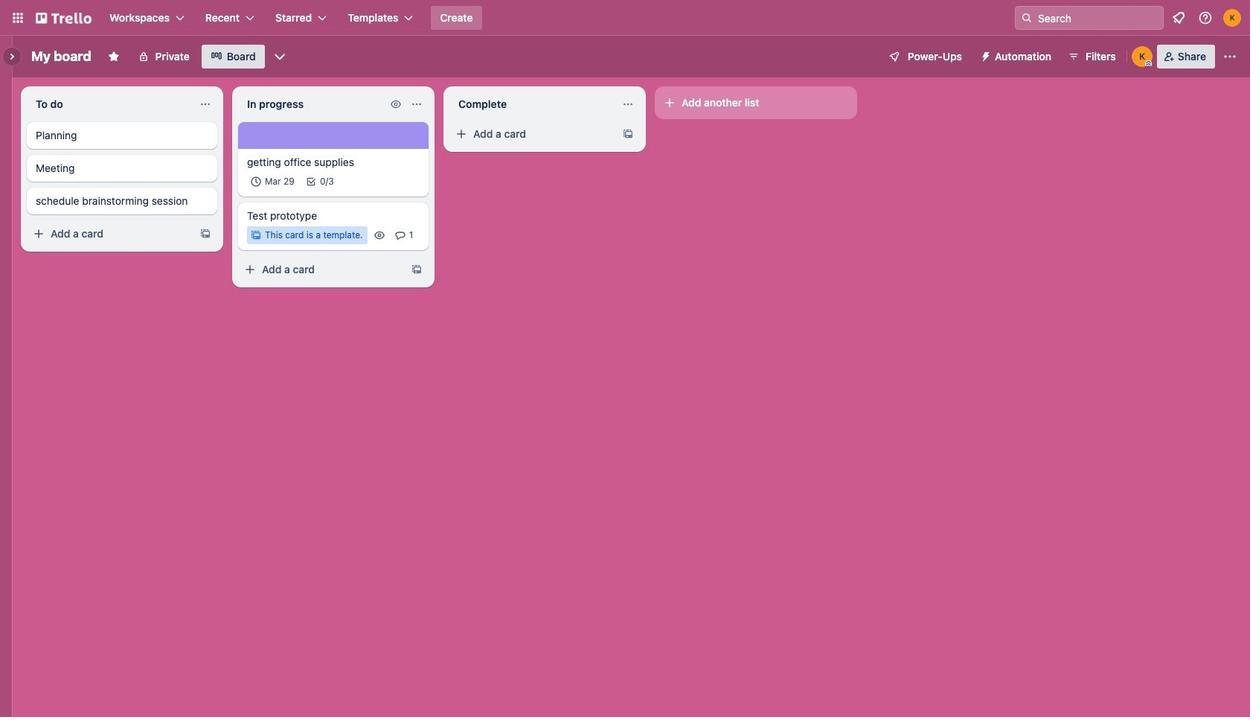 Task type: locate. For each thing, give the bounding box(es) containing it.
1 horizontal spatial kendallparks02 (kendallparks02) image
[[1224, 9, 1242, 27]]

None text field
[[27, 92, 194, 116]]

0 notifications image
[[1170, 9, 1188, 27]]

0 vertical spatial kendallparks02 (kendallparks02) image
[[1224, 9, 1242, 27]]

0 vertical spatial create from template… image
[[200, 228, 211, 240]]

Board name text field
[[24, 45, 99, 69]]

create from template… image
[[200, 228, 211, 240], [411, 264, 423, 275]]

None checkbox
[[247, 173, 299, 191]]

1 vertical spatial create from template… image
[[411, 264, 423, 275]]

1 vertical spatial kendallparks02 (kendallparks02) image
[[1132, 46, 1153, 67]]

kendallparks02 (kendallparks02) image down search field
[[1132, 46, 1153, 67]]

kendallparks02 (kendallparks02) image right open information menu image
[[1224, 9, 1242, 27]]

0 horizontal spatial create from template… image
[[200, 228, 211, 240]]

None text field
[[238, 92, 387, 116], [450, 92, 617, 116], [238, 92, 387, 116], [450, 92, 617, 116]]

kendallparks02 (kendallparks02) image
[[1224, 9, 1242, 27], [1132, 46, 1153, 67]]

1 horizontal spatial create from template… image
[[411, 264, 423, 275]]

back to home image
[[36, 6, 92, 30]]



Task type: describe. For each thing, give the bounding box(es) containing it.
primary element
[[0, 0, 1251, 36]]

0 horizontal spatial kendallparks02 (kendallparks02) image
[[1132, 46, 1153, 67]]

Search field
[[1033, 7, 1164, 29]]

open information menu image
[[1199, 10, 1214, 25]]

this member is an admin of this board. image
[[1146, 60, 1152, 67]]

kendallparks02 (kendallparks02) image inside primary element
[[1224, 9, 1242, 27]]

create from template… image
[[622, 128, 634, 140]]

customize views image
[[272, 49, 287, 64]]

search image
[[1022, 12, 1033, 24]]

show menu image
[[1223, 49, 1238, 64]]

star or unstar board image
[[108, 51, 120, 63]]

sm image
[[975, 45, 996, 66]]



Task type: vqa. For each thing, say whether or not it's contained in the screenshot.
Atlassian 'icon'
no



